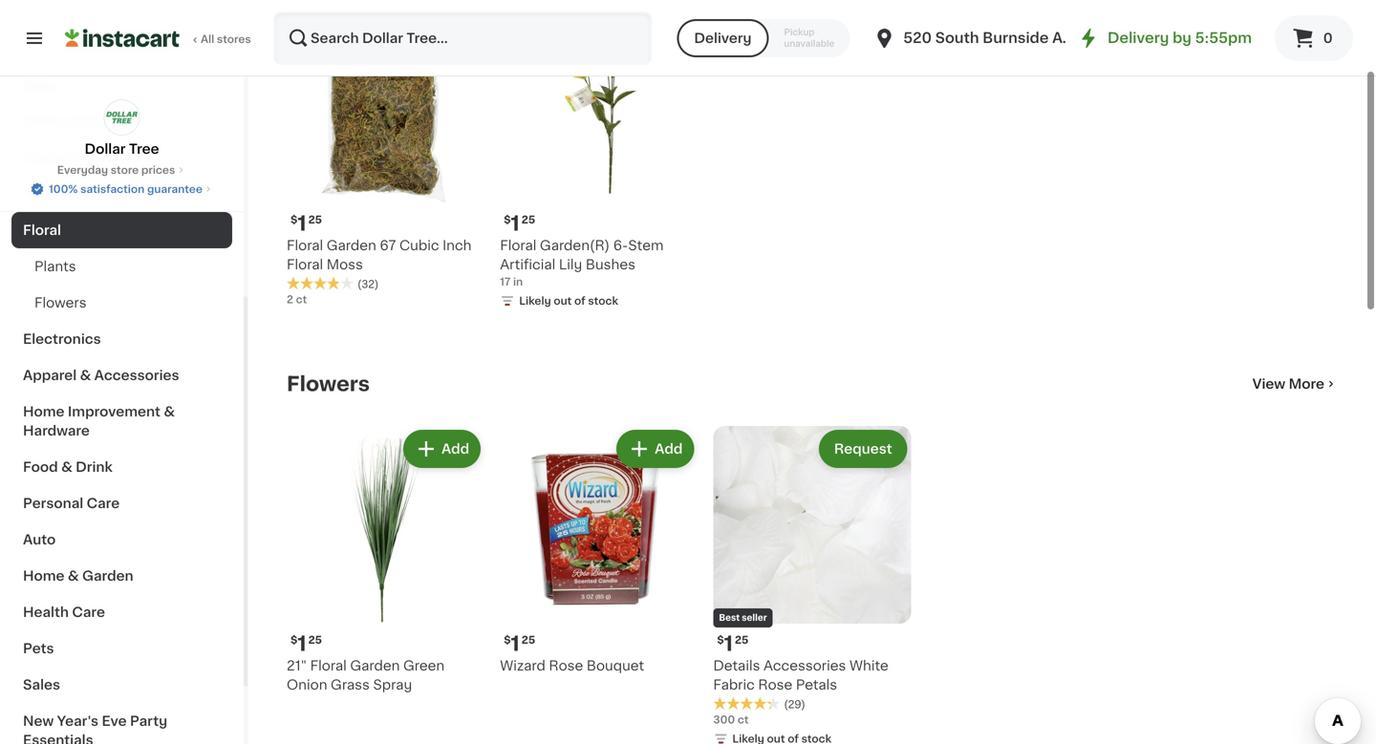 Task type: describe. For each thing, give the bounding box(es) containing it.
520 south burnside avenue
[[903, 31, 1108, 45]]

delivery by 5:55pm
[[1108, 31, 1252, 45]]

$ 1 25 for details accessories white fabric rose petals
[[717, 634, 749, 654]]

care for personal care
[[87, 497, 120, 510]]

baby
[[23, 78, 59, 92]]

prices
[[141, 165, 175, 175]]

request for floral garden(r) 6-stem artificial lily bushes
[[621, 22, 679, 35]]

moss
[[327, 258, 363, 272]]

floral link
[[11, 212, 232, 249]]

everyday
[[57, 165, 108, 175]]

delivery for delivery
[[694, 32, 752, 45]]

cubic
[[400, 239, 439, 253]]

(29)
[[784, 700, 806, 710]]

rose inside 'details accessories white fabric rose petals'
[[758, 679, 793, 692]]

0 vertical spatial rose
[[549, 660, 583, 673]]

electronics
[[23, 333, 101, 346]]

stock
[[588, 296, 618, 307]]

& for accessories
[[80, 369, 91, 382]]

accessories inside 'details accessories white fabric rose petals'
[[764, 660, 846, 673]]

0 vertical spatial accessories
[[94, 369, 179, 382]]

garden(r)
[[540, 239, 610, 253]]

bouquet
[[587, 660, 644, 673]]

new year's eve party essentials
[[23, 715, 167, 745]]

electronics link
[[11, 321, 232, 357]]

garden for home & garden
[[82, 570, 133, 583]]

kitchen supplies
[[23, 151, 140, 164]]

apparel
[[23, 369, 77, 382]]

seller
[[742, 614, 767, 623]]

add button for 21" floral garden green onion grass spray
[[405, 432, 479, 466]]

1 vertical spatial flowers
[[287, 374, 370, 394]]

instacart logo image
[[65, 27, 180, 50]]

300 ct
[[713, 715, 749, 726]]

dollar tree logo image
[[104, 99, 140, 136]]

inch
[[443, 239, 472, 253]]

food & drink
[[23, 461, 113, 474]]

petals
[[796, 679, 837, 692]]

health care link
[[11, 595, 232, 631]]

6-
[[613, 239, 628, 253]]

request button for floral garden(r) 6-stem artificial lily bushes
[[608, 11, 692, 46]]

tree
[[129, 142, 159, 156]]

office
[[23, 115, 67, 128]]

white
[[850, 660, 889, 673]]

floral garden 67 cubic inch floral moss
[[287, 239, 472, 272]]

Search field
[[275, 13, 650, 63]]

best
[[719, 614, 740, 623]]

essentials
[[23, 734, 93, 745]]

personal care link
[[11, 486, 232, 522]]

delivery button
[[677, 19, 769, 57]]

onion
[[287, 679, 327, 692]]

$ 1 25 for floral garden(r) 6-stem artificial lily bushes
[[504, 214, 535, 234]]

lily
[[559, 258, 582, 272]]

apparel & accessories
[[23, 369, 179, 382]]

plants
[[34, 260, 76, 273]]

party inside new year's eve party essentials
[[130, 715, 167, 728]]

all
[[201, 34, 214, 44]]

100% satisfaction guarantee
[[49, 184, 203, 195]]

67
[[380, 239, 396, 253]]

drink
[[76, 461, 113, 474]]

stores
[[217, 34, 251, 44]]

details
[[713, 660, 760, 673]]

all stores link
[[65, 11, 252, 65]]

delivery for delivery by 5:55pm
[[1108, 31, 1169, 45]]

all stores
[[201, 34, 251, 44]]

1 for wizard rose bouquet
[[511, 634, 520, 654]]

best seller
[[719, 614, 767, 623]]

care for health care
[[72, 606, 105, 619]]

more
[[1289, 378, 1325, 391]]

$ for floral garden(r) 6-stem artificial lily bushes
[[504, 215, 511, 225]]

& for garden
[[68, 570, 79, 583]]

likely
[[519, 296, 551, 307]]

kitchen
[[23, 151, 77, 164]]

21"
[[287, 660, 307, 673]]

of
[[574, 296, 586, 307]]

view more
[[1253, 378, 1325, 391]]

add for wizard rose bouquet
[[655, 443, 683, 456]]

spray
[[373, 679, 412, 692]]

year's
[[57, 715, 99, 728]]

1 horizontal spatial flowers link
[[287, 373, 370, 396]]

home for home improvement & hardware
[[23, 405, 65, 419]]

1 for floral garden 67 cubic inch floral moss
[[298, 214, 306, 234]]

eve
[[102, 715, 127, 728]]

request button for details accessories white fabric rose petals
[[821, 432, 906, 466]]

apparel & accessories link
[[11, 357, 232, 394]]

pets link
[[11, 631, 232, 667]]

request for details accessories white fabric rose petals
[[834, 443, 892, 456]]

office & craft
[[23, 115, 120, 128]]

ct for details accessories white fabric rose petals
[[738, 715, 749, 726]]

2 ct
[[287, 295, 307, 305]]

0 vertical spatial supplies
[[80, 151, 140, 164]]

add for 21" floral garden green onion grass spray
[[442, 443, 469, 456]]

party & gift supplies link
[[11, 176, 232, 212]]

1 vertical spatial supplies
[[108, 187, 167, 201]]

home & garden link
[[11, 558, 232, 595]]

everyday store prices
[[57, 165, 175, 175]]

craft
[[84, 115, 120, 128]]

out
[[554, 296, 572, 307]]



Task type: vqa. For each thing, say whether or not it's contained in the screenshot.
4th REVIEWED from the top of the page
no



Task type: locate. For each thing, give the bounding box(es) containing it.
& right the food
[[61, 461, 72, 474]]

1 up details
[[724, 634, 733, 654]]

& right improvement
[[164, 405, 175, 419]]

& for craft
[[70, 115, 81, 128]]

0 horizontal spatial delivery
[[694, 32, 752, 45]]

&
[[70, 115, 81, 128], [64, 187, 75, 201], [80, 369, 91, 382], [164, 405, 175, 419], [61, 461, 72, 474], [68, 570, 79, 583]]

floral garden(r) 6-stem artificial lily bushes 17 in
[[500, 239, 664, 287]]

wizard rose bouquet
[[500, 660, 644, 673]]

ct right '2'
[[296, 295, 307, 305]]

avenue
[[1052, 31, 1108, 45]]

ct right 300
[[738, 715, 749, 726]]

$ 1 25 up details
[[717, 634, 749, 654]]

$ up artificial
[[504, 215, 511, 225]]

1 vertical spatial party
[[130, 715, 167, 728]]

care down "drink"
[[87, 497, 120, 510]]

1 add button from the left
[[405, 432, 479, 466]]

view
[[1253, 378, 1286, 391]]

0 vertical spatial flowers link
[[11, 285, 232, 321]]

home for home & garden
[[23, 570, 65, 583]]

flowers down 2 ct
[[287, 374, 370, 394]]

accessories
[[94, 369, 179, 382], [764, 660, 846, 673]]

personal
[[23, 497, 83, 510]]

$ 1 25 up the wizard
[[504, 634, 535, 654]]

0 horizontal spatial party
[[23, 187, 60, 201]]

flowers up electronics
[[34, 296, 87, 310]]

0 vertical spatial request button
[[608, 11, 692, 46]]

accessories up petals
[[764, 660, 846, 673]]

None search field
[[273, 11, 652, 65]]

home up health
[[23, 570, 65, 583]]

0 horizontal spatial request button
[[608, 11, 692, 46]]

1 horizontal spatial accessories
[[764, 660, 846, 673]]

1 vertical spatial ct
[[738, 715, 749, 726]]

2 vertical spatial garden
[[350, 660, 400, 673]]

1 horizontal spatial ct
[[738, 715, 749, 726]]

ct
[[296, 295, 307, 305], [738, 715, 749, 726]]

25 for floral garden 67 cubic inch floral moss
[[308, 215, 322, 225]]

25 for wizard rose bouquet
[[522, 635, 535, 646]]

garden up moss
[[327, 239, 376, 253]]

0 horizontal spatial add button
[[405, 432, 479, 466]]

$ up 21"
[[291, 635, 298, 646]]

view more link
[[1253, 375, 1338, 394]]

satisfaction
[[80, 184, 145, 195]]

0 horizontal spatial flowers link
[[11, 285, 232, 321]]

dollar tree link
[[85, 99, 159, 159]]

1 up artificial
[[511, 214, 520, 234]]

0 horizontal spatial rose
[[549, 660, 583, 673]]

wizard
[[500, 660, 546, 673]]

1 vertical spatial rose
[[758, 679, 793, 692]]

& up health care
[[68, 570, 79, 583]]

delivery by 5:55pm link
[[1077, 27, 1252, 50]]

1 up 21"
[[298, 634, 306, 654]]

1 horizontal spatial rose
[[758, 679, 793, 692]]

1 horizontal spatial party
[[130, 715, 167, 728]]

25 for 21" floral garden green onion grass spray
[[308, 635, 322, 646]]

300
[[713, 715, 735, 726]]

dollar
[[85, 142, 126, 156]]

kitchen supplies link
[[11, 140, 232, 176]]

1 add from the left
[[442, 443, 469, 456]]

1 for 21" floral garden green onion grass spray
[[298, 634, 306, 654]]

1 vertical spatial request
[[834, 443, 892, 456]]

& left craft
[[70, 115, 81, 128]]

$ 1 25 for wizard rose bouquet
[[504, 634, 535, 654]]

0 button
[[1275, 15, 1353, 61]]

delivery inside delivery by 5:55pm 'link'
[[1108, 31, 1169, 45]]

& right apparel
[[80, 369, 91, 382]]

1 up the wizard
[[511, 634, 520, 654]]

1 up 2 ct
[[298, 214, 306, 234]]

care
[[87, 497, 120, 510], [72, 606, 105, 619]]

& left gift
[[64, 187, 75, 201]]

0 horizontal spatial ct
[[296, 295, 307, 305]]

gift
[[78, 187, 104, 201]]

0 vertical spatial care
[[87, 497, 120, 510]]

guarantee
[[147, 184, 203, 195]]

home & garden
[[23, 570, 133, 583]]

food
[[23, 461, 58, 474]]

& for gift
[[64, 187, 75, 201]]

service type group
[[677, 19, 850, 57]]

1 horizontal spatial flowers
[[287, 374, 370, 394]]

improvement
[[68, 405, 160, 419]]

0
[[1324, 32, 1333, 45]]

add button
[[405, 432, 479, 466], [619, 432, 692, 466]]

25 down best seller
[[735, 635, 749, 646]]

0 horizontal spatial flowers
[[34, 296, 87, 310]]

1 horizontal spatial add button
[[619, 432, 692, 466]]

1 vertical spatial accessories
[[764, 660, 846, 673]]

bushes
[[586, 258, 636, 272]]

1 horizontal spatial add
[[655, 443, 683, 456]]

25 up onion
[[308, 635, 322, 646]]

$ 1 25 up 21"
[[291, 634, 322, 654]]

25 for details accessories white fabric rose petals
[[735, 635, 749, 646]]

17
[[500, 277, 511, 287]]

100%
[[49, 184, 78, 195]]

plants link
[[11, 249, 232, 285]]

1 vertical spatial home
[[23, 570, 65, 583]]

1 horizontal spatial request button
[[821, 432, 906, 466]]

1 horizontal spatial request
[[834, 443, 892, 456]]

home inside the home improvement & hardware
[[23, 405, 65, 419]]

0 vertical spatial party
[[23, 187, 60, 201]]

home up hardware
[[23, 405, 65, 419]]

party down kitchen
[[23, 187, 60, 201]]

store
[[111, 165, 139, 175]]

floral inside floral garden(r) 6-stem artificial lily bushes 17 in
[[500, 239, 537, 253]]

rose right the wizard
[[549, 660, 583, 673]]

likely out of stock
[[519, 296, 618, 307]]

floral for floral garden 67 cubic inch floral moss
[[287, 239, 323, 253]]

ct for floral garden 67 cubic inch floral moss
[[296, 295, 307, 305]]

$ for floral garden 67 cubic inch floral moss
[[291, 215, 298, 225]]

by
[[1173, 31, 1192, 45]]

2 add from the left
[[655, 443, 683, 456]]

100% satisfaction guarantee button
[[30, 178, 214, 197]]

garden inside 21" floral garden green onion grass spray
[[350, 660, 400, 673]]

0 vertical spatial request
[[621, 22, 679, 35]]

25 for floral garden(r) 6-stem artificial lily bushes
[[522, 215, 535, 225]]

sales link
[[11, 667, 232, 703]]

25 up the wizard
[[522, 635, 535, 646]]

$ for wizard rose bouquet
[[504, 635, 511, 646]]

supplies up everyday store prices
[[80, 151, 140, 164]]

1 vertical spatial request button
[[821, 432, 906, 466]]

1 vertical spatial garden
[[82, 570, 133, 583]]

1 horizontal spatial delivery
[[1108, 31, 1169, 45]]

auto link
[[11, 522, 232, 558]]

0 vertical spatial flowers
[[34, 296, 87, 310]]

supplies down store
[[108, 187, 167, 201]]

office & craft link
[[11, 103, 232, 140]]

$ 1 25 for floral garden 67 cubic inch floral moss
[[291, 214, 322, 234]]

1 vertical spatial flowers link
[[287, 373, 370, 396]]

1 vertical spatial care
[[72, 606, 105, 619]]

dollar tree
[[85, 142, 159, 156]]

garden up spray at the bottom
[[350, 660, 400, 673]]

rose up (29)
[[758, 679, 793, 692]]

everyday store prices link
[[57, 162, 187, 178]]

garden inside floral garden 67 cubic inch floral moss
[[327, 239, 376, 253]]

0 vertical spatial home
[[23, 405, 65, 419]]

520 south burnside avenue button
[[873, 11, 1108, 65]]

fabric
[[713, 679, 755, 692]]

$ up 2 ct
[[291, 215, 298, 225]]

details accessories white fabric rose petals
[[713, 660, 889, 692]]

2 add button from the left
[[619, 432, 692, 466]]

& for drink
[[61, 461, 72, 474]]

product group
[[287, 6, 485, 307], [500, 6, 698, 313], [287, 426, 485, 695], [500, 426, 698, 676], [713, 426, 911, 745]]

personal care
[[23, 497, 120, 510]]

1 home from the top
[[23, 405, 65, 419]]

25
[[308, 215, 322, 225], [522, 215, 535, 225], [308, 635, 322, 646], [735, 635, 749, 646], [522, 635, 535, 646]]

1 for details accessories white fabric rose petals
[[724, 634, 733, 654]]

25 up artificial
[[522, 215, 535, 225]]

flowers link down 2 ct
[[287, 373, 370, 396]]

0 horizontal spatial accessories
[[94, 369, 179, 382]]

floral
[[23, 224, 61, 237], [287, 239, 323, 253], [500, 239, 537, 253], [287, 258, 323, 272], [310, 660, 347, 673]]

delivery inside button
[[694, 32, 752, 45]]

baby link
[[11, 67, 232, 103]]

party right "eve"
[[130, 715, 167, 728]]

2 home from the top
[[23, 570, 65, 583]]

home inside home & garden link
[[23, 570, 65, 583]]

artificial
[[500, 258, 556, 272]]

stem
[[628, 239, 664, 253]]

health
[[23, 606, 69, 619]]

accessories down electronics link
[[94, 369, 179, 382]]

home
[[23, 405, 65, 419], [23, 570, 65, 583]]

0 horizontal spatial add
[[442, 443, 469, 456]]

garden up health care link
[[82, 570, 133, 583]]

delivery
[[1108, 31, 1169, 45], [694, 32, 752, 45]]

party
[[23, 187, 60, 201], [130, 715, 167, 728]]

floral inside 21" floral garden green onion grass spray
[[310, 660, 347, 673]]

$ for details accessories white fabric rose petals
[[717, 635, 724, 646]]

25 up floral garden 67 cubic inch floral moss
[[308, 215, 322, 225]]

food & drink link
[[11, 449, 232, 486]]

add button for wizard rose bouquet
[[619, 432, 692, 466]]

$ down best
[[717, 635, 724, 646]]

garden for 21" floral garden green onion grass spray
[[350, 660, 400, 673]]

floral for floral
[[23, 224, 61, 237]]

flowers link up electronics
[[11, 285, 232, 321]]

1 for floral garden(r) 6-stem artificial lily bushes
[[511, 214, 520, 234]]

$ 1 25 up 2 ct
[[291, 214, 322, 234]]

$ 1 25 up artificial
[[504, 214, 535, 234]]

$ for 21" floral garden green onion grass spray
[[291, 635, 298, 646]]

supplies
[[80, 151, 140, 164], [108, 187, 167, 201]]

hardware
[[23, 424, 90, 438]]

garden
[[327, 239, 376, 253], [82, 570, 133, 583], [350, 660, 400, 673]]

floral for floral garden(r) 6-stem artificial lily bushes 17 in
[[500, 239, 537, 253]]

auto
[[23, 533, 56, 547]]

sales
[[23, 679, 60, 692]]

burnside
[[983, 31, 1049, 45]]

home improvement & hardware
[[23, 405, 175, 438]]

home improvement & hardware link
[[11, 394, 232, 449]]

green
[[403, 660, 445, 673]]

$ up the wizard
[[504, 635, 511, 646]]

$ 1 25 for 21" floral garden green onion grass spray
[[291, 634, 322, 654]]

0 vertical spatial garden
[[327, 239, 376, 253]]

1
[[298, 214, 306, 234], [511, 214, 520, 234], [298, 634, 306, 654], [724, 634, 733, 654], [511, 634, 520, 654]]

care down home & garden
[[72, 606, 105, 619]]

new
[[23, 715, 54, 728]]

0 horizontal spatial request
[[621, 22, 679, 35]]

& inside the home improvement & hardware
[[164, 405, 175, 419]]

$ 1 25
[[291, 214, 322, 234], [504, 214, 535, 234], [291, 634, 322, 654], [717, 634, 749, 654], [504, 634, 535, 654]]

party & gift supplies
[[23, 187, 167, 201]]

0 vertical spatial ct
[[296, 295, 307, 305]]



